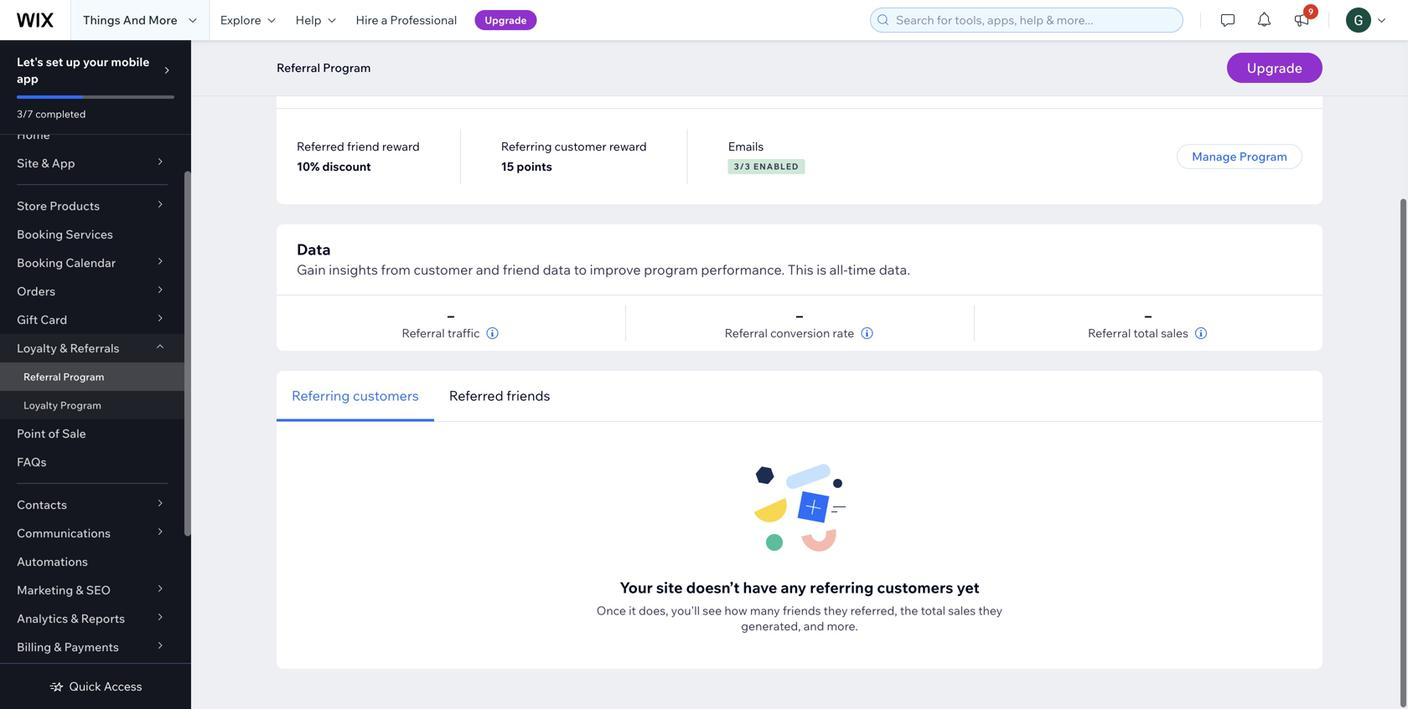 Task type: describe. For each thing, give the bounding box(es) containing it.
all-
[[829, 261, 848, 278]]

have
[[743, 579, 777, 598]]

a
[[381, 13, 388, 27]]

rate
[[833, 326, 854, 341]]

loyalty for loyalty & referrals
[[17, 341, 57, 356]]

0 horizontal spatial upgrade button
[[475, 10, 537, 30]]

friend inside referred friend reward 10% discount
[[347, 139, 379, 154]]

how
[[724, 604, 747, 619]]

gift
[[17, 313, 38, 327]]

card
[[40, 313, 67, 327]]

booking for booking calendar
[[17, 256, 63, 270]]

quick access
[[69, 680, 142, 694]]

gain
[[297, 261, 326, 278]]

your inside your site doesn't have any referring customers yet once it does, you'll see how many friends they referred, the total sales they generated, and more.
[[620, 579, 653, 598]]

point
[[17, 427, 46, 441]]

traffic
[[447, 326, 480, 341]]

data
[[297, 240, 331, 259]]

it
[[629, 604, 636, 619]]

services
[[66, 227, 113, 242]]

app
[[17, 71, 38, 86]]

analytics & reports
[[17, 612, 125, 627]]

sidebar element
[[0, 40, 191, 710]]

friend inside data gain insights from customer and friend data to improve program performance. this is all-time data.
[[503, 261, 540, 278]]

many
[[750, 604, 780, 619]]

referred friend reward 10% discount
[[297, 139, 420, 174]]

sale
[[62, 427, 86, 441]]

referring
[[810, 579, 874, 598]]

referral conversion rate
[[725, 326, 854, 341]]

let's set up your mobile app
[[17, 54, 150, 86]]

referral inside sidebar element
[[23, 371, 61, 383]]

billing & payments button
[[0, 634, 184, 662]]

store
[[17, 199, 47, 213]]

referral program button
[[268, 55, 379, 80]]

reports
[[81, 612, 125, 627]]

of
[[48, 427, 59, 441]]

hire a professional
[[356, 13, 457, 27]]

enabled
[[753, 161, 799, 172]]

3/7
[[17, 108, 33, 120]]

data.
[[879, 261, 910, 278]]

from
[[381, 261, 411, 278]]

points
[[517, 159, 552, 174]]

point of sale link
[[0, 420, 184, 448]]

– for traffic
[[448, 308, 454, 324]]

3/7 completed
[[17, 108, 86, 120]]

generated,
[[741, 619, 801, 634]]

payments
[[64, 640, 119, 655]]

any
[[781, 579, 806, 598]]

tab list containing referring customers
[[277, 371, 924, 422]]

loyalty for loyalty program
[[23, 399, 58, 412]]

discount
[[322, 159, 371, 174]]

referred friends
[[449, 388, 550, 404]]

1 horizontal spatial sales
[[1161, 326, 1188, 341]]

referral program link
[[0, 363, 184, 391]]

doesn't
[[686, 579, 740, 598]]

0 vertical spatial total
[[1134, 326, 1158, 341]]

2 they from the left
[[978, 604, 1003, 619]]

access
[[104, 680, 142, 694]]

referred,
[[850, 604, 897, 619]]

faqs
[[17, 455, 47, 470]]

loyalty program
[[23, 399, 101, 412]]

products
[[50, 199, 100, 213]]

hire
[[356, 13, 378, 27]]

friends inside button
[[506, 388, 550, 404]]

more.
[[827, 619, 858, 634]]

is
[[817, 261, 826, 278]]

loyalty program link
[[0, 391, 184, 420]]

booking services link
[[0, 220, 184, 249]]

emails
[[728, 139, 764, 154]]

contacts button
[[0, 491, 184, 520]]

1 they from the left
[[824, 604, 848, 619]]

site
[[656, 579, 683, 598]]

manage program
[[1192, 149, 1287, 164]]

booking services
[[17, 227, 113, 242]]

to
[[574, 261, 587, 278]]

reward for referred friend reward
[[382, 139, 420, 154]]

site & app
[[17, 156, 75, 171]]

communications button
[[0, 520, 184, 548]]

store products button
[[0, 192, 184, 220]]

and
[[123, 13, 146, 27]]

yet
[[957, 579, 980, 598]]

once
[[597, 604, 626, 619]]

referral program for referral program link at the bottom left of page
[[23, 371, 104, 383]]

Search for tools, apps, help & more... field
[[891, 8, 1178, 32]]

2 3 from the left
[[745, 161, 751, 172]]

program for referral program button
[[323, 60, 371, 75]]

booking for booking services
[[17, 227, 63, 242]]

0 horizontal spatial your
[[339, 73, 372, 92]]

& for billing
[[54, 640, 62, 655]]

time
[[848, 261, 876, 278]]

loyalty & referrals button
[[0, 334, 184, 363]]

billing
[[17, 640, 51, 655]]

upgrade for right upgrade button
[[1247, 60, 1302, 76]]



Task type: vqa. For each thing, say whether or not it's contained in the screenshot.
you
no



Task type: locate. For each thing, give the bounding box(es) containing it.
0 vertical spatial customer
[[555, 139, 607, 154]]

0 vertical spatial referral program
[[277, 60, 371, 75]]

1 horizontal spatial friend
[[503, 261, 540, 278]]

1 vertical spatial customer
[[414, 261, 473, 278]]

marketing & seo button
[[0, 577, 184, 605]]

1 vertical spatial upgrade button
[[1227, 53, 1323, 83]]

tab list
[[277, 371, 924, 422]]

faqs link
[[0, 448, 184, 477]]

referral program inside sidebar element
[[23, 371, 104, 383]]

2 horizontal spatial –
[[1145, 308, 1152, 324]]

0 vertical spatial referred
[[297, 139, 344, 154]]

1 horizontal spatial customers
[[877, 579, 953, 598]]

1 horizontal spatial they
[[978, 604, 1003, 619]]

analytics & reports button
[[0, 605, 184, 634]]

1 3 from the left
[[734, 161, 740, 172]]

reward
[[382, 139, 420, 154], [609, 139, 647, 154]]

hire a professional link
[[346, 0, 467, 40]]

customer
[[555, 139, 607, 154], [414, 261, 473, 278]]

1 horizontal spatial 3
[[745, 161, 751, 172]]

referred inside referred friend reward 10% discount
[[297, 139, 344, 154]]

referral program down help button
[[277, 60, 371, 75]]

and inside your site doesn't have any referring customers yet once it does, you'll see how many friends they referred, the total sales they generated, and more.
[[804, 619, 824, 634]]

1 vertical spatial friend
[[503, 261, 540, 278]]

set
[[46, 54, 63, 69]]

communications
[[17, 526, 111, 541]]

friends
[[506, 388, 550, 404], [783, 604, 821, 619]]

& for loyalty
[[60, 341, 67, 356]]

0 vertical spatial upgrade button
[[475, 10, 537, 30]]

program inside button
[[323, 60, 371, 75]]

booking calendar
[[17, 256, 116, 270]]

quick access button
[[49, 680, 142, 695]]

the
[[900, 604, 918, 619]]

and
[[476, 261, 500, 278], [804, 619, 824, 634]]

program up "sale"
[[60, 399, 101, 412]]

and inside data gain insights from customer and friend data to improve program performance. this is all-time data.
[[476, 261, 500, 278]]

your right refer
[[339, 73, 372, 92]]

referral program inside button
[[277, 60, 371, 75]]

10%
[[297, 159, 320, 174]]

0 vertical spatial friend
[[347, 139, 379, 154]]

customers inside 'button'
[[353, 388, 419, 404]]

help button
[[286, 0, 346, 40]]

0 horizontal spatial friends
[[506, 388, 550, 404]]

–
[[448, 308, 454, 324], [796, 308, 803, 324], [1145, 308, 1152, 324]]

friends inside your site doesn't have any referring customers yet once it does, you'll see how many friends they referred, the total sales they generated, and more.
[[783, 604, 821, 619]]

1 horizontal spatial referral program
[[277, 60, 371, 75]]

customers inside your site doesn't have any referring customers yet once it does, you'll see how many friends they referred, the total sales they generated, and more.
[[877, 579, 953, 598]]

/
[[740, 161, 745, 172]]

& for analytics
[[71, 612, 78, 627]]

site & app button
[[0, 149, 184, 178]]

refer
[[297, 73, 335, 92]]

1 horizontal spatial and
[[804, 619, 824, 634]]

and left more.
[[804, 619, 824, 634]]

& for marketing
[[76, 583, 83, 598]]

customers down referral traffic
[[353, 388, 419, 404]]

friend left data
[[503, 261, 540, 278]]

program down the hire
[[323, 60, 371, 75]]

let's
[[17, 54, 43, 69]]

and up traffic
[[476, 261, 500, 278]]

referred for referred friends
[[449, 388, 503, 404]]

referring inside referring customer reward 15 points
[[501, 139, 552, 154]]

analytics
[[17, 612, 68, 627]]

2 reward from the left
[[609, 139, 647, 154]]

referring for referring customers
[[292, 388, 350, 404]]

referred down traffic
[[449, 388, 503, 404]]

marketing
[[17, 583, 73, 598]]

0 vertical spatial your
[[339, 73, 372, 92]]

gift card button
[[0, 306, 184, 334]]

1 horizontal spatial upgrade button
[[1227, 53, 1323, 83]]

automations link
[[0, 548, 184, 577]]

9
[[1308, 6, 1314, 17]]

0 horizontal spatial 3
[[734, 161, 740, 172]]

program for manage program button
[[1239, 149, 1287, 164]]

data
[[543, 261, 571, 278]]

2 booking from the top
[[17, 256, 63, 270]]

upgrade down 9 button
[[1247, 60, 1302, 76]]

program up loyalty program link
[[63, 371, 104, 383]]

0 vertical spatial referring
[[501, 139, 552, 154]]

upgrade button right professional
[[475, 10, 537, 30]]

referred up the 10%
[[297, 139, 344, 154]]

things
[[83, 13, 120, 27]]

1 vertical spatial friends
[[783, 604, 821, 619]]

1 vertical spatial upgrade
[[1247, 60, 1302, 76]]

upgrade button down 9 button
[[1227, 53, 1323, 83]]

1 – from the left
[[448, 308, 454, 324]]

seo
[[86, 583, 111, 598]]

& for site
[[41, 156, 49, 171]]

0 vertical spatial friends
[[506, 388, 550, 404]]

0 horizontal spatial reward
[[382, 139, 420, 154]]

0 horizontal spatial customers
[[353, 388, 419, 404]]

program for referral program link at the bottom left of page
[[63, 371, 104, 383]]

they up more.
[[824, 604, 848, 619]]

1 horizontal spatial upgrade
[[1247, 60, 1302, 76]]

program right manage
[[1239, 149, 1287, 164]]

0 horizontal spatial referred
[[297, 139, 344, 154]]

referring inside 'button'
[[292, 388, 350, 404]]

loyalty inside loyalty & referrals popup button
[[17, 341, 57, 356]]

loyalty
[[17, 341, 57, 356], [23, 399, 58, 412]]

0 vertical spatial sales
[[1161, 326, 1188, 341]]

0 horizontal spatial referring
[[292, 388, 350, 404]]

0 vertical spatial customers
[[353, 388, 419, 404]]

they down yet
[[978, 604, 1003, 619]]

orders button
[[0, 277, 184, 306]]

0 vertical spatial booking
[[17, 227, 63, 242]]

program
[[323, 60, 371, 75], [1239, 149, 1287, 164], [63, 371, 104, 383], [60, 399, 101, 412]]

loyalty up point
[[23, 399, 58, 412]]

1 horizontal spatial your
[[620, 579, 653, 598]]

friend up discount
[[347, 139, 379, 154]]

0 vertical spatial and
[[476, 261, 500, 278]]

0 vertical spatial loyalty
[[17, 341, 57, 356]]

manage
[[1192, 149, 1237, 164]]

– up conversion
[[796, 308, 803, 324]]

1 vertical spatial referred
[[449, 388, 503, 404]]

referral program up the loyalty program
[[23, 371, 104, 383]]

0 horizontal spatial sales
[[948, 604, 976, 619]]

– for total
[[1145, 308, 1152, 324]]

& left seo
[[76, 583, 83, 598]]

quick
[[69, 680, 101, 694]]

store products
[[17, 199, 100, 213]]

0 horizontal spatial friend
[[347, 139, 379, 154]]

customer inside data gain insights from customer and friend data to improve program performance. this is all-time data.
[[414, 261, 473, 278]]

0 horizontal spatial referral program
[[23, 371, 104, 383]]

booking inside dropdown button
[[17, 256, 63, 270]]

referred inside referred friends button
[[449, 388, 503, 404]]

0 horizontal spatial –
[[448, 308, 454, 324]]

0 horizontal spatial total
[[921, 604, 946, 619]]

& right site
[[41, 156, 49, 171]]

– up referral total sales
[[1145, 308, 1152, 324]]

loyalty down gift card
[[17, 341, 57, 356]]

0 horizontal spatial customer
[[414, 261, 473, 278]]

1 horizontal spatial –
[[796, 308, 803, 324]]

customers up the
[[877, 579, 953, 598]]

3
[[734, 161, 740, 172], [745, 161, 751, 172]]

referrals
[[70, 341, 120, 356]]

1 vertical spatial customers
[[877, 579, 953, 598]]

home link
[[0, 121, 184, 149]]

&
[[41, 156, 49, 171], [60, 341, 67, 356], [76, 583, 83, 598], [71, 612, 78, 627], [54, 640, 62, 655]]

& right the billing
[[54, 640, 62, 655]]

upgrade right professional
[[485, 14, 527, 26]]

refer your friends
[[297, 73, 430, 92]]

total inside your site doesn't have any referring customers yet once it does, you'll see how many friends they referred, the total sales they generated, and more.
[[921, 604, 946, 619]]

booking up the orders
[[17, 256, 63, 270]]

referred for referred friend reward 10% discount
[[297, 139, 344, 154]]

– up referral traffic
[[448, 308, 454, 324]]

reward inside referred friend reward 10% discount
[[382, 139, 420, 154]]

1 horizontal spatial referred
[[449, 388, 503, 404]]

1 vertical spatial and
[[804, 619, 824, 634]]

sales inside your site doesn't have any referring customers yet once it does, you'll see how many friends they referred, the total sales they generated, and more.
[[948, 604, 976, 619]]

referral
[[277, 60, 320, 75], [402, 326, 445, 341], [725, 326, 768, 341], [1088, 326, 1131, 341], [23, 371, 61, 383]]

customer inside referring customer reward 15 points
[[555, 139, 607, 154]]

1 horizontal spatial friends
[[783, 604, 821, 619]]

your site doesn't have any referring customers yet once it does, you'll see how many friends they referred, the total sales they generated, and more.
[[597, 579, 1003, 634]]

referral program for referral program button
[[277, 60, 371, 75]]

1 vertical spatial sales
[[948, 604, 976, 619]]

1 reward from the left
[[382, 139, 420, 154]]

0 horizontal spatial they
[[824, 604, 848, 619]]

loyalty inside loyalty program link
[[23, 399, 58, 412]]

15
[[501, 159, 514, 174]]

see
[[703, 604, 722, 619]]

manage program button
[[1177, 144, 1302, 169]]

sales
[[1161, 326, 1188, 341], [948, 604, 976, 619]]

referred friends button
[[434, 371, 565, 422]]

performance.
[[701, 261, 785, 278]]

program for loyalty program link
[[60, 399, 101, 412]]

loyalty & referrals
[[17, 341, 120, 356]]

this
[[788, 261, 814, 278]]

your
[[339, 73, 372, 92], [620, 579, 653, 598]]

0 vertical spatial upgrade
[[485, 14, 527, 26]]

1 horizontal spatial customer
[[555, 139, 607, 154]]

1 vertical spatial total
[[921, 604, 946, 619]]

upgrade
[[485, 14, 527, 26], [1247, 60, 1302, 76]]

referred
[[297, 139, 344, 154], [449, 388, 503, 404]]

& left reports
[[71, 612, 78, 627]]

3 – from the left
[[1145, 308, 1152, 324]]

1 vertical spatial loyalty
[[23, 399, 58, 412]]

& down card
[[60, 341, 67, 356]]

reward for referring customer reward
[[609, 139, 647, 154]]

booking down store
[[17, 227, 63, 242]]

conversion
[[770, 326, 830, 341]]

1 horizontal spatial total
[[1134, 326, 1158, 341]]

calendar
[[66, 256, 116, 270]]

referral inside button
[[277, 60, 320, 75]]

friends
[[375, 73, 430, 92]]

2 – from the left
[[796, 308, 803, 324]]

1 horizontal spatial referring
[[501, 139, 552, 154]]

1 vertical spatial your
[[620, 579, 653, 598]]

– for conversion
[[796, 308, 803, 324]]

upgrade for the left upgrade button
[[485, 14, 527, 26]]

emails 3 / 3 enabled
[[728, 139, 799, 172]]

contacts
[[17, 498, 67, 513]]

mobile
[[111, 54, 150, 69]]

orders
[[17, 284, 55, 299]]

1 vertical spatial referring
[[292, 388, 350, 404]]

referring customers button
[[277, 371, 434, 422]]

site
[[17, 156, 39, 171]]

1 vertical spatial referral program
[[23, 371, 104, 383]]

your up "it" at the bottom
[[620, 579, 653, 598]]

reward inside referring customer reward 15 points
[[609, 139, 647, 154]]

1 vertical spatial booking
[[17, 256, 63, 270]]

1 booking from the top
[[17, 227, 63, 242]]

referring for referring customer reward 15 points
[[501, 139, 552, 154]]

gift card
[[17, 313, 67, 327]]

app
[[52, 156, 75, 171]]

program inside button
[[1239, 149, 1287, 164]]

booking calendar button
[[0, 249, 184, 277]]

home
[[17, 127, 50, 142]]

your
[[83, 54, 108, 69]]

total
[[1134, 326, 1158, 341], [921, 604, 946, 619]]

referring customer reward 15 points
[[501, 139, 647, 174]]

0 horizontal spatial and
[[476, 261, 500, 278]]

9 button
[[1283, 0, 1320, 40]]

0 horizontal spatial upgrade
[[485, 14, 527, 26]]

1 horizontal spatial reward
[[609, 139, 647, 154]]



